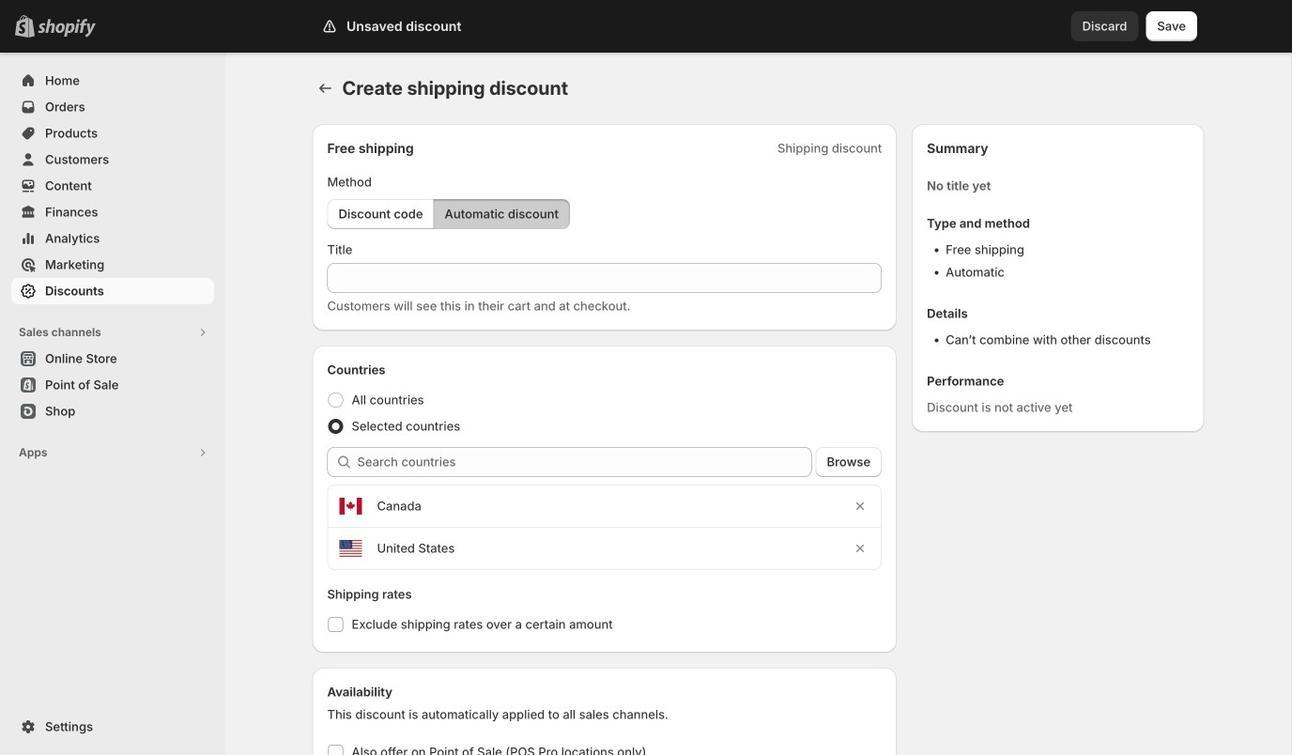 Task type: vqa. For each thing, say whether or not it's contained in the screenshot.
Settings
no



Task type: locate. For each thing, give the bounding box(es) containing it.
Search countries text field
[[358, 447, 812, 477]]

None text field
[[327, 263, 882, 293]]

shopify image
[[38, 19, 96, 37]]



